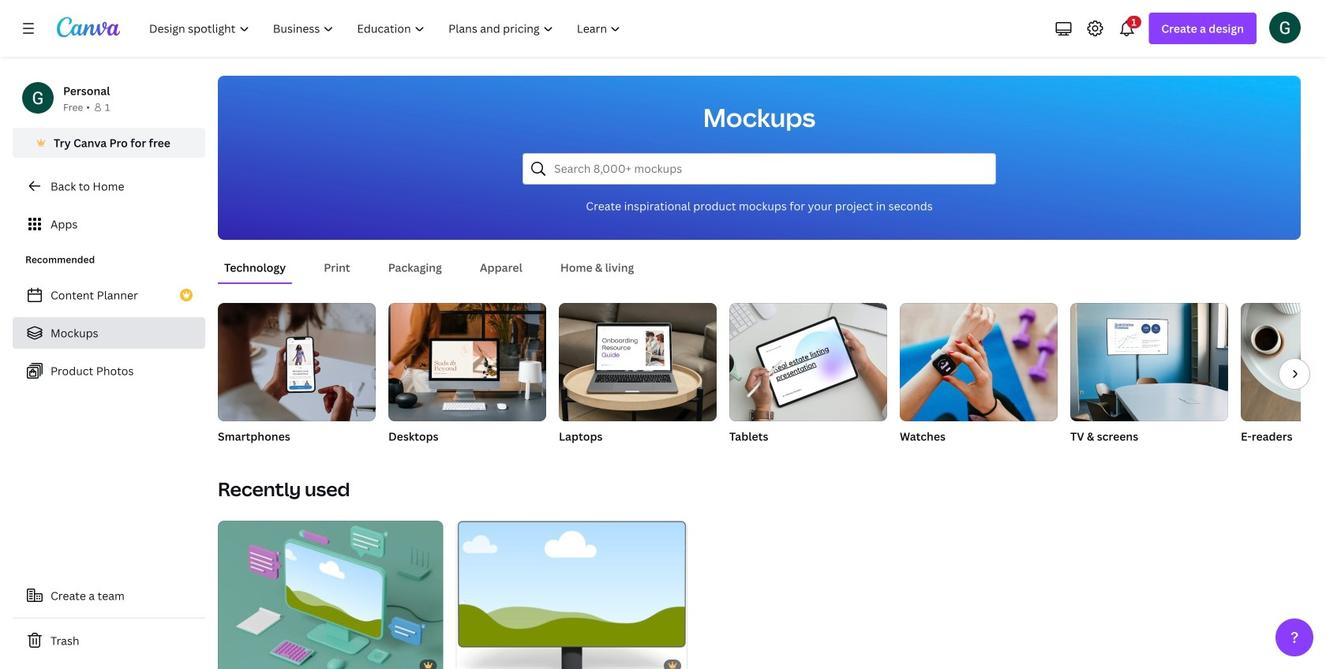Task type: vqa. For each thing, say whether or not it's contained in the screenshot.
Label search field
yes



Task type: locate. For each thing, give the bounding box(es) containing it.
greg robinson image
[[1270, 12, 1302, 43]]

group
[[218, 303, 376, 445], [218, 303, 376, 422], [389, 303, 547, 445], [389, 303, 547, 422], [559, 303, 717, 445], [559, 303, 717, 422], [730, 303, 888, 445], [730, 303, 888, 422], [900, 303, 1058, 445], [1071, 303, 1229, 445], [1242, 303, 1327, 445], [218, 521, 444, 670], [456, 521, 688, 670]]

list
[[13, 280, 205, 387]]



Task type: describe. For each thing, give the bounding box(es) containing it.
top level navigation element
[[139, 13, 635, 44]]

Label search field
[[554, 154, 987, 184]]



